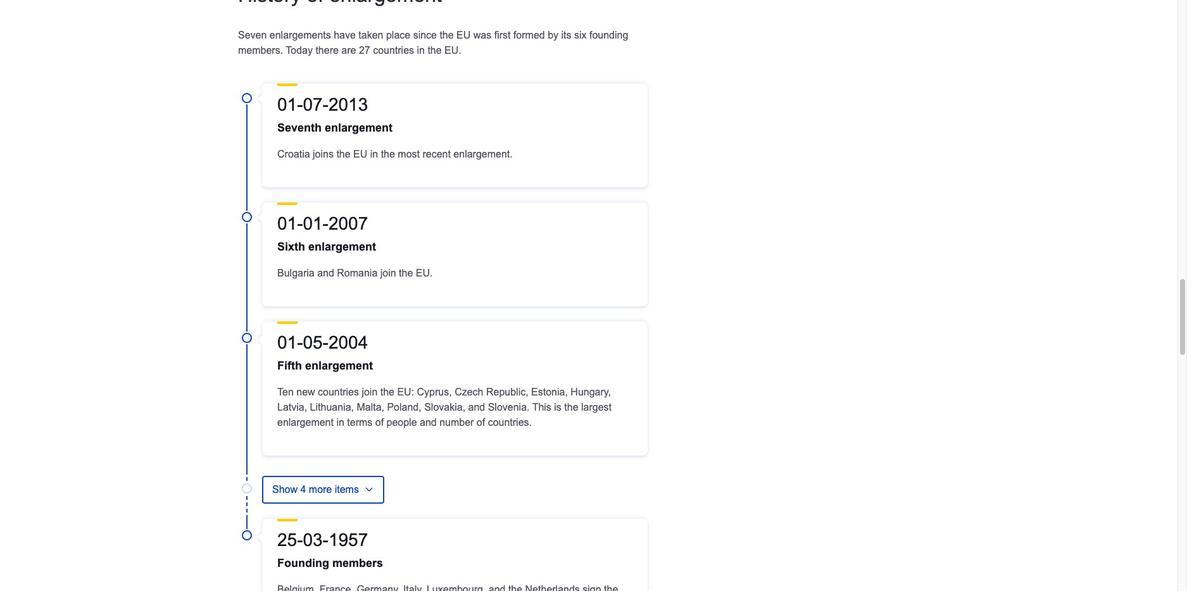 Task type: vqa. For each thing, say whether or not it's contained in the screenshot.
NextGenerationEU at the left of page
no



Task type: describe. For each thing, give the bounding box(es) containing it.
the right joins
[[336, 148, 351, 159]]

are 27
[[341, 45, 370, 55]]

07-
[[303, 95, 329, 114]]

slovenia.
[[488, 402, 530, 413]]

czech
[[455, 387, 483, 397]]

poland,
[[387, 402, 422, 413]]

01- for 05-
[[277, 333, 303, 352]]

enlargement.
[[454, 148, 513, 159]]

have
[[334, 29, 356, 40]]

2004
[[329, 333, 368, 352]]

the down since
[[428, 45, 442, 55]]

number
[[440, 417, 474, 428]]

eu. inside seven enlargements have taken place since the eu was first formed by its six founding members. today there are 27 countries in the eu.
[[445, 45, 461, 55]]

bulgaria
[[277, 268, 315, 278]]

new
[[296, 387, 315, 397]]

slovakia,
[[424, 402, 465, 413]]

01- up sixth enlargement
[[303, 214, 329, 233]]

is
[[554, 402, 562, 413]]

founding
[[589, 29, 628, 40]]

enlargement inside ten new countries join the eu: cyprus, czech republic, estonia, hungary, latvia, lithuania, malta, poland, slovakia, and slovenia. this is the largest enlargement in terms of people and number of countries.
[[277, 417, 334, 428]]

lithuania,
[[310, 402, 354, 413]]

01-01-2007
[[277, 214, 368, 233]]

hungary,
[[571, 387, 611, 397]]

latvia,
[[277, 402, 307, 413]]

sixth
[[277, 240, 305, 253]]

formed
[[513, 29, 545, 40]]

seven
[[238, 29, 267, 40]]

ten
[[277, 387, 294, 397]]

1957
[[329, 530, 368, 550]]

enlargement for 2013
[[325, 121, 393, 134]]

xs image
[[364, 485, 374, 495]]

cyprus,
[[417, 387, 452, 397]]

01- for 01-
[[277, 214, 303, 233]]

estonia,
[[531, 387, 568, 397]]

terms
[[347, 417, 372, 428]]

republic,
[[486, 387, 528, 397]]

the left eu:
[[380, 387, 394, 397]]

seventh
[[277, 121, 322, 134]]

founding members
[[277, 557, 383, 570]]

the right since
[[440, 29, 454, 40]]

2 of from the left
[[477, 417, 485, 428]]

the right is
[[564, 402, 578, 413]]

enlargement for 2004
[[305, 359, 373, 372]]

countries inside ten new countries join the eu: cyprus, czech republic, estonia, hungary, latvia, lithuania, malta, poland, slovakia, and slovenia. this is the largest enlargement in terms of people and number of countries.
[[318, 387, 359, 397]]

01-05-2004
[[277, 333, 368, 352]]

six
[[574, 29, 587, 40]]

25-
[[277, 530, 303, 550]]

most
[[398, 148, 420, 159]]

show 4 more items button
[[262, 476, 384, 504]]

25-03-1957
[[277, 530, 368, 550]]

0 vertical spatial and
[[317, 268, 334, 278]]

eu:
[[397, 387, 414, 397]]

more
[[309, 484, 332, 495]]



Task type: locate. For each thing, give the bounding box(es) containing it.
join up 'malta,'
[[362, 387, 378, 397]]

2013
[[329, 95, 368, 114]]

eu left was
[[457, 29, 471, 40]]

sixth enlargement
[[277, 240, 376, 253]]

enlargement
[[325, 121, 393, 134], [308, 240, 376, 253], [305, 359, 373, 372], [277, 417, 334, 428]]

romania
[[337, 268, 378, 278]]

members
[[332, 557, 383, 570]]

fifth enlargement
[[277, 359, 373, 372]]

join
[[380, 268, 396, 278], [362, 387, 378, 397]]

03-
[[303, 530, 329, 550]]

0 vertical spatial join
[[380, 268, 396, 278]]

0 horizontal spatial in
[[336, 417, 344, 428]]

countries.
[[488, 417, 532, 428]]

0 vertical spatial countries
[[373, 45, 414, 55]]

1 vertical spatial join
[[362, 387, 378, 397]]

in down since
[[417, 45, 425, 55]]

since
[[413, 29, 437, 40]]

was
[[473, 29, 491, 40]]

seven enlargements have taken place since the eu was first formed by its six founding members. today there are 27 countries in the eu.
[[238, 29, 628, 55]]

place
[[386, 29, 410, 40]]

0 horizontal spatial eu
[[353, 148, 367, 159]]

in
[[417, 45, 425, 55], [370, 148, 378, 159], [336, 417, 344, 428]]

1 horizontal spatial join
[[380, 268, 396, 278]]

0 vertical spatial eu
[[457, 29, 471, 40]]

in inside ten new countries join the eu: cyprus, czech republic, estonia, hungary, latvia, lithuania, malta, poland, slovakia, and slovenia. this is the largest enlargement in terms of people and number of countries.
[[336, 417, 344, 428]]

0 horizontal spatial and
[[317, 268, 334, 278]]

countries up 'lithuania,'
[[318, 387, 359, 397]]

2 vertical spatial in
[[336, 417, 344, 428]]

in left most
[[370, 148, 378, 159]]

show
[[272, 484, 298, 495]]

and down sixth enlargement
[[317, 268, 334, 278]]

members. today there
[[238, 45, 339, 55]]

enlargement down latvia,
[[277, 417, 334, 428]]

05-
[[303, 333, 329, 352]]

of down 'malta,'
[[375, 417, 384, 428]]

1 horizontal spatial eu
[[457, 29, 471, 40]]

eu down seventh enlargement
[[353, 148, 367, 159]]

its
[[561, 29, 571, 40]]

1 vertical spatial in
[[370, 148, 378, 159]]

the right romania
[[399, 268, 413, 278]]

0 horizontal spatial countries
[[318, 387, 359, 397]]

in down 'lithuania,'
[[336, 417, 344, 428]]

0 vertical spatial in
[[417, 45, 425, 55]]

the left most
[[381, 148, 395, 159]]

01- for 07-
[[277, 95, 303, 114]]

01-
[[277, 95, 303, 114], [277, 214, 303, 233], [303, 214, 329, 233], [277, 333, 303, 352]]

countries inside seven enlargements have taken place since the eu was first formed by its six founding members. today there are 27 countries in the eu.
[[373, 45, 414, 55]]

1 horizontal spatial in
[[370, 148, 378, 159]]

items
[[335, 484, 359, 495]]

1 horizontal spatial of
[[477, 417, 485, 428]]

0 horizontal spatial join
[[362, 387, 378, 397]]

countries down place
[[373, 45, 414, 55]]

1 horizontal spatial countries
[[373, 45, 414, 55]]

of right number
[[477, 417, 485, 428]]

ten new countries join the eu: cyprus, czech republic, estonia, hungary, latvia, lithuania, malta, poland, slovakia, and slovenia. this is the largest enlargement in terms of people and number of countries.
[[277, 387, 612, 428]]

recent
[[423, 148, 451, 159]]

eu
[[457, 29, 471, 40], [353, 148, 367, 159]]

01- up fifth
[[277, 333, 303, 352]]

eu.
[[445, 45, 461, 55], [416, 268, 433, 278]]

0 horizontal spatial eu.
[[416, 268, 433, 278]]

this
[[532, 402, 551, 413]]

join for 01-05-2004
[[362, 387, 378, 397]]

seventh enlargement
[[277, 121, 393, 134]]

enlargement down 2007 at the top left of the page
[[308, 240, 376, 253]]

countries
[[373, 45, 414, 55], [318, 387, 359, 397]]

0 vertical spatial eu.
[[445, 45, 461, 55]]

the
[[440, 29, 454, 40], [428, 45, 442, 55], [336, 148, 351, 159], [381, 148, 395, 159], [399, 268, 413, 278], [380, 387, 394, 397], [564, 402, 578, 413]]

1 horizontal spatial eu.
[[445, 45, 461, 55]]

and
[[317, 268, 334, 278], [468, 402, 485, 413], [420, 417, 437, 428]]

enlargement for 2007
[[308, 240, 376, 253]]

1 of from the left
[[375, 417, 384, 428]]

1 vertical spatial and
[[468, 402, 485, 413]]

01-07-2013
[[277, 95, 368, 114]]

01- up seventh
[[277, 95, 303, 114]]

join right romania
[[380, 268, 396, 278]]

show 4 more items
[[272, 484, 359, 495]]

and down 'slovakia,'
[[420, 417, 437, 428]]

people
[[387, 417, 417, 428]]

eu inside seven enlargements have taken place since the eu was first formed by its six founding members. today there are 27 countries in the eu.
[[457, 29, 471, 40]]

of
[[375, 417, 384, 428], [477, 417, 485, 428]]

4
[[300, 484, 306, 495]]

1 vertical spatial countries
[[318, 387, 359, 397]]

founding
[[277, 557, 329, 570]]

taken
[[359, 29, 383, 40]]

bulgaria and romania join the eu.
[[277, 268, 433, 278]]

enlargement down 2004
[[305, 359, 373, 372]]

enlargement down 2013
[[325, 121, 393, 134]]

1 vertical spatial eu.
[[416, 268, 433, 278]]

croatia
[[277, 148, 310, 159]]

malta,
[[357, 402, 384, 413]]

01- up sixth
[[277, 214, 303, 233]]

fifth
[[277, 359, 302, 372]]

1 horizontal spatial and
[[420, 417, 437, 428]]

first
[[494, 29, 511, 40]]

and down czech
[[468, 402, 485, 413]]

enlargements
[[270, 29, 331, 40]]

0 horizontal spatial of
[[375, 417, 384, 428]]

join inside ten new countries join the eu: cyprus, czech republic, estonia, hungary, latvia, lithuania, malta, poland, slovakia, and slovenia. this is the largest enlargement in terms of people and number of countries.
[[362, 387, 378, 397]]

by
[[548, 29, 558, 40]]

joins
[[313, 148, 334, 159]]

largest
[[581, 402, 612, 413]]

join for 01-01-2007
[[380, 268, 396, 278]]

2 horizontal spatial in
[[417, 45, 425, 55]]

2 horizontal spatial and
[[468, 402, 485, 413]]

in inside seven enlargements have taken place since the eu was first formed by its six founding members. today there are 27 countries in the eu.
[[417, 45, 425, 55]]

2 vertical spatial and
[[420, 417, 437, 428]]

2007
[[329, 214, 368, 233]]

croatia joins the eu in the most recent enlargement.
[[277, 148, 513, 159]]

1 vertical spatial eu
[[353, 148, 367, 159]]



